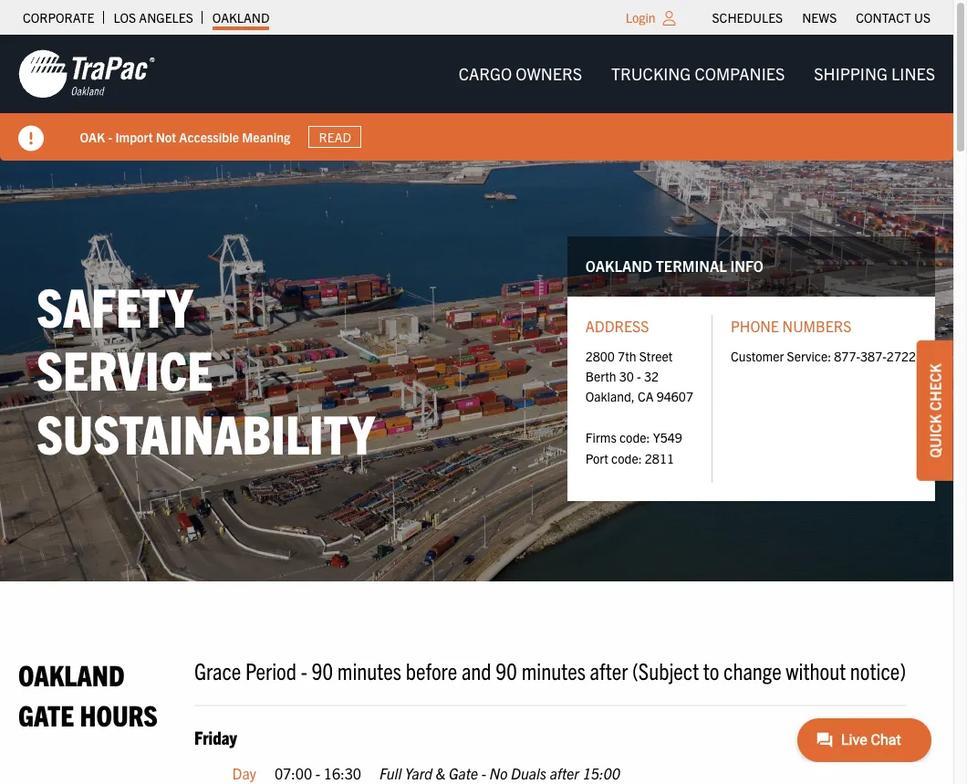 Task type: vqa. For each thing, say whether or not it's contained in the screenshot.
072W/072E
no



Task type: locate. For each thing, give the bounding box(es) containing it.
2 horizontal spatial oakland
[[586, 257, 653, 275]]

no
[[490, 765, 508, 783]]

16:30
[[324, 765, 362, 783]]

30
[[620, 368, 634, 384]]

menu bar
[[703, 5, 941, 30], [444, 56, 950, 92]]

quick check link
[[918, 340, 954, 481]]

firms code:  y549 port code:  2811
[[586, 429, 683, 466]]

oak
[[80, 128, 106, 145]]

2 minutes from the left
[[522, 656, 586, 685]]

terminal
[[656, 257, 728, 275]]

oakland right angeles
[[213, 9, 270, 26]]

- left 16:30
[[316, 765, 321, 783]]

0 vertical spatial gate
[[18, 697, 74, 732]]

schedules
[[713, 9, 784, 26]]

minutes left the before
[[338, 656, 402, 685]]

after left (subject
[[590, 656, 628, 685]]

grace
[[194, 656, 241, 685]]

trucking companies
[[612, 63, 785, 84]]

banner
[[0, 35, 968, 161]]

lines
[[892, 63, 936, 84]]

- right "oak"
[[109, 128, 113, 145]]

2800
[[586, 348, 615, 364]]

owners
[[516, 63, 583, 84]]

1 vertical spatial code:
[[612, 450, 642, 466]]

port
[[586, 450, 609, 466]]

los angeles
[[114, 9, 193, 26]]

duals
[[511, 765, 547, 783]]

hours
[[80, 697, 158, 732]]

90 right "period"
[[312, 656, 333, 685]]

1 vertical spatial gate
[[449, 765, 478, 783]]

2 vertical spatial oakland
[[18, 657, 125, 693]]

1 horizontal spatial 90
[[496, 656, 518, 685]]

trucking
[[612, 63, 691, 84]]

code:
[[620, 429, 651, 446], [612, 450, 642, 466]]

not
[[156, 128, 177, 145]]

menu bar up shipping
[[703, 5, 941, 30]]

- inside '2800 7th street berth 30 - 32 oakland, ca 94607'
[[637, 368, 642, 384]]

90
[[312, 656, 333, 685], [496, 656, 518, 685]]

check
[[927, 363, 945, 411]]

full yard & gate - no duals after 15:00
[[380, 765, 621, 783]]

1 vertical spatial oakland
[[586, 257, 653, 275]]

oakland inside the oakland gate hours
[[18, 657, 125, 693]]

meaning
[[243, 128, 291, 145]]

- left 32
[[637, 368, 642, 384]]

minutes
[[338, 656, 402, 685], [522, 656, 586, 685]]

oakland for oakland terminal info
[[586, 257, 653, 275]]

ca
[[638, 388, 654, 405]]

yard
[[405, 765, 433, 783]]

firms
[[586, 429, 617, 446]]

2800 7th street berth 30 - 32 oakland, ca 94607
[[586, 348, 694, 405]]

1 vertical spatial menu bar
[[444, 56, 950, 92]]

after
[[590, 656, 628, 685], [550, 765, 580, 783]]

trucking companies link
[[597, 56, 800, 92]]

- inside banner
[[109, 128, 113, 145]]

service
[[37, 335, 213, 402]]

- left 'no'
[[482, 765, 487, 783]]

1 horizontal spatial oakland
[[213, 9, 270, 26]]

387-
[[861, 348, 887, 364]]

0 horizontal spatial gate
[[18, 697, 74, 732]]

1 horizontal spatial minutes
[[522, 656, 586, 685]]

sustainability
[[37, 399, 375, 466]]

1 vertical spatial after
[[550, 765, 580, 783]]

read link
[[309, 126, 362, 148]]

us
[[915, 9, 931, 26]]

90 right and at bottom
[[496, 656, 518, 685]]

1 horizontal spatial after
[[590, 656, 628, 685]]

oak - import not accessible meaning
[[80, 128, 291, 145]]

day
[[232, 765, 256, 783]]

code: right the port
[[612, 450, 642, 466]]

oakland up hours
[[18, 657, 125, 693]]

0 horizontal spatial oakland
[[18, 657, 125, 693]]

oakland for oakland
[[213, 9, 270, 26]]

phone numbers
[[731, 317, 852, 335]]

oakland
[[213, 9, 270, 26], [586, 257, 653, 275], [18, 657, 125, 693]]

0 vertical spatial after
[[590, 656, 628, 685]]

oakland,
[[586, 388, 635, 405]]

-
[[109, 128, 113, 145], [637, 368, 642, 384], [301, 656, 307, 685], [316, 765, 321, 783], [482, 765, 487, 783]]

menu bar down light image
[[444, 56, 950, 92]]

notice)
[[851, 656, 907, 685]]

15:00
[[583, 765, 621, 783]]

menu bar inside banner
[[444, 56, 950, 92]]

gate inside the oakland gate hours
[[18, 697, 74, 732]]

gate left hours
[[18, 697, 74, 732]]

safety
[[37, 272, 193, 339]]

0 horizontal spatial after
[[550, 765, 580, 783]]

customer
[[731, 348, 785, 364]]

y549
[[653, 429, 683, 446]]

read
[[320, 129, 352, 145]]

los
[[114, 9, 136, 26]]

street
[[640, 348, 673, 364]]

0 vertical spatial oakland
[[213, 9, 270, 26]]

after right duals
[[550, 765, 580, 783]]

menu bar containing schedules
[[703, 5, 941, 30]]

quick check
[[927, 363, 945, 458]]

numbers
[[783, 317, 852, 335]]

oakland up address
[[586, 257, 653, 275]]

0 horizontal spatial 90
[[312, 656, 333, 685]]

0 horizontal spatial minutes
[[338, 656, 402, 685]]

gate right &
[[449, 765, 478, 783]]

0 vertical spatial menu bar
[[703, 5, 941, 30]]

grace period - 90 minutes before and 90 minutes after (subject to change without notice)
[[194, 656, 907, 685]]

cargo
[[459, 63, 512, 84]]

period
[[246, 656, 297, 685]]

oakland link
[[213, 5, 270, 30]]

menu bar containing cargo owners
[[444, 56, 950, 92]]

877-
[[835, 348, 861, 364]]

0 vertical spatial code:
[[620, 429, 651, 446]]

login
[[626, 9, 656, 26]]

minutes right and at bottom
[[522, 656, 586, 685]]

code: up 2811
[[620, 429, 651, 446]]



Task type: describe. For each thing, give the bounding box(es) containing it.
10/13/2023
[[825, 726, 907, 749]]

corporate link
[[23, 5, 94, 30]]

and
[[462, 656, 492, 685]]

address
[[586, 317, 650, 335]]

change
[[724, 656, 782, 685]]

berth
[[586, 368, 617, 384]]

info
[[731, 257, 764, 275]]

07:00
[[275, 765, 312, 783]]

banner containing cargo owners
[[0, 35, 968, 161]]

oakland terminal info
[[586, 257, 764, 275]]

phone
[[731, 317, 780, 335]]

accessible
[[180, 128, 240, 145]]

import
[[116, 128, 153, 145]]

2722
[[887, 348, 917, 364]]

1 90 from the left
[[312, 656, 333, 685]]

contact
[[857, 9, 912, 26]]

without
[[786, 656, 847, 685]]

contact us link
[[857, 5, 931, 30]]

oakland gate hours
[[18, 657, 158, 732]]

oakland for oakland gate hours
[[18, 657, 125, 693]]

1 minutes from the left
[[338, 656, 402, 685]]

2 90 from the left
[[496, 656, 518, 685]]

cargo owners link
[[444, 56, 597, 92]]

safety service sustainability
[[37, 272, 375, 466]]

(subject
[[633, 656, 699, 685]]

news
[[803, 9, 838, 26]]

light image
[[663, 11, 676, 26]]

login link
[[626, 9, 656, 26]]

1 horizontal spatial gate
[[449, 765, 478, 783]]

companies
[[695, 63, 785, 84]]

oakland image
[[18, 48, 155, 100]]

- right "period"
[[301, 656, 307, 685]]

friday
[[194, 726, 237, 749]]

94607
[[657, 388, 694, 405]]

contact us
[[857, 9, 931, 26]]

before
[[406, 656, 458, 685]]

solid image
[[18, 126, 44, 152]]

shipping
[[815, 63, 888, 84]]

customer service: 877-387-2722
[[731, 348, 917, 364]]

schedules link
[[713, 5, 784, 30]]

to
[[704, 656, 720, 685]]

service:
[[788, 348, 832, 364]]

7th
[[618, 348, 637, 364]]

&
[[436, 765, 446, 783]]

shipping lines
[[815, 63, 936, 84]]

los angeles link
[[114, 5, 193, 30]]

shipping lines link
[[800, 56, 950, 92]]

full
[[380, 765, 402, 783]]

2811
[[645, 450, 675, 466]]

cargo owners
[[459, 63, 583, 84]]

quick
[[927, 414, 945, 458]]

news link
[[803, 5, 838, 30]]

corporate
[[23, 9, 94, 26]]

32
[[645, 368, 659, 384]]

angeles
[[139, 9, 193, 26]]

07:00 - 16:30
[[275, 765, 362, 783]]



